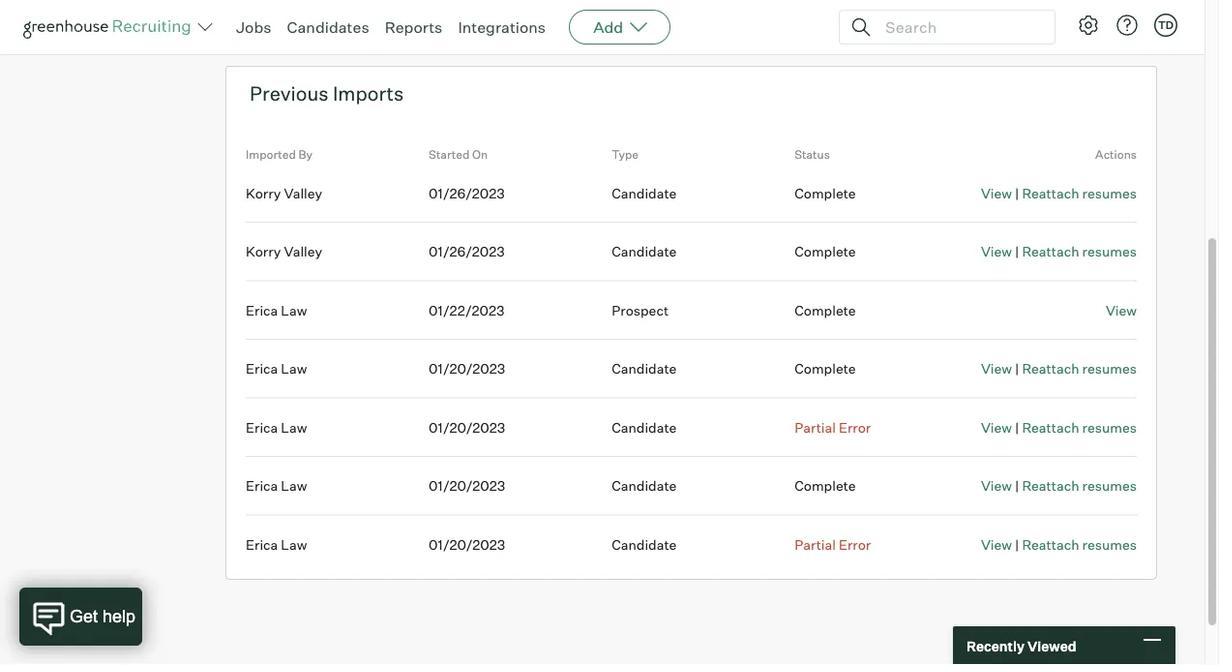 Task type: vqa. For each thing, say whether or not it's contained in the screenshot.
Erica associated with sixth 'Reattach resumes' link
yes



Task type: locate. For each thing, give the bounding box(es) containing it.
1 erica law from the top
[[246, 302, 307, 319]]

5 law from the top
[[281, 536, 307, 553]]

1 korry from the top
[[246, 185, 281, 202]]

1 vertical spatial korry valley
[[246, 243, 322, 260]]

1 view | reattach resumes from the top
[[982, 185, 1138, 202]]

korry
[[246, 185, 281, 202], [246, 243, 281, 260]]

2 korry valley from the top
[[246, 243, 322, 260]]

complete for view link for 2nd reattach resumes link from the bottom of the page
[[795, 477, 856, 494]]

law for view link for 2nd reattach resumes link from the bottom of the page
[[281, 477, 307, 494]]

0 vertical spatial partial error
[[795, 419, 872, 436]]

1 partial from the top
[[795, 419, 836, 436]]

1 reattach from the top
[[1023, 185, 1080, 202]]

recently viewed
[[967, 637, 1077, 654]]

3 law from the top
[[281, 419, 307, 436]]

4 law from the top
[[281, 477, 307, 494]]

valley
[[284, 185, 322, 202], [284, 243, 322, 260]]

01/20/2023 for view link related to 4th reattach resumes link from the bottom
[[429, 360, 506, 377]]

started on
[[429, 147, 488, 162]]

view | reattach resumes for 2nd reattach resumes link from the bottom of the page
[[982, 477, 1138, 494]]

started
[[429, 147, 470, 162]]

td
[[1159, 18, 1174, 31]]

previous
[[250, 82, 329, 106]]

partial error for 1st reattach resumes link from the bottom of the page
[[795, 536, 872, 553]]

1 partial error from the top
[[795, 419, 872, 436]]

0 vertical spatial partial
[[795, 419, 836, 436]]

3 resumes from the top
[[1083, 360, 1138, 377]]

add
[[594, 17, 624, 37]]

prospect
[[612, 302, 669, 319]]

01/22/2023
[[429, 302, 505, 319]]

view | reattach resumes for 4th reattach resumes link from the bottom
[[982, 360, 1138, 377]]

1 resumes from the top
[[1083, 185, 1138, 202]]

2 reattach from the top
[[1023, 243, 1080, 260]]

candidates
[[287, 17, 369, 37]]

5 view | reattach resumes from the top
[[982, 477, 1138, 494]]

reattach for fifth reattach resumes link from the bottom
[[1023, 243, 1080, 260]]

partial error for 4th reattach resumes link
[[795, 419, 872, 436]]

erica law
[[246, 302, 307, 319], [246, 360, 307, 377], [246, 419, 307, 436], [246, 477, 307, 494], [246, 536, 307, 553]]

01/26/2023
[[429, 185, 505, 202], [429, 243, 505, 260]]

4 reattach from the top
[[1023, 419, 1080, 436]]

5 | from the top
[[1016, 477, 1020, 494]]

5 reattach resumes link from the top
[[1023, 477, 1138, 494]]

view | reattach resumes for sixth reattach resumes link from the bottom
[[982, 185, 1138, 202]]

6 reattach from the top
[[1023, 536, 1080, 553]]

4 view | reattach resumes from the top
[[982, 419, 1138, 436]]

1 | from the top
[[1016, 185, 1020, 202]]

4 01/20/2023 from the top
[[429, 536, 506, 553]]

3 01/20/2023 from the top
[[429, 477, 506, 494]]

6 | from the top
[[1016, 536, 1020, 553]]

reattach resumes link
[[1023, 185, 1138, 202], [1023, 243, 1138, 260], [1023, 360, 1138, 377], [1023, 419, 1138, 436], [1023, 477, 1138, 494], [1023, 536, 1138, 553]]

law
[[281, 302, 307, 319], [281, 360, 307, 377], [281, 419, 307, 436], [281, 477, 307, 494], [281, 536, 307, 553]]

complete
[[795, 185, 856, 202], [795, 243, 856, 260], [795, 302, 856, 319], [795, 360, 856, 377], [795, 477, 856, 494]]

law for view link related to 4th reattach resumes link from the bottom
[[281, 360, 307, 377]]

2 valley from the top
[[284, 243, 322, 260]]

2 complete from the top
[[795, 243, 856, 260]]

5 erica from the top
[[246, 536, 278, 553]]

5 resumes from the top
[[1083, 477, 1138, 494]]

1 vertical spatial korry
[[246, 243, 281, 260]]

candidates link
[[287, 17, 369, 37]]

view link for 4th reattach resumes link from the bottom
[[982, 360, 1013, 377]]

6 view | reattach resumes from the top
[[982, 536, 1138, 553]]

view link
[[982, 185, 1013, 202], [982, 243, 1013, 260], [1106, 302, 1138, 319], [982, 360, 1013, 377], [982, 419, 1013, 436], [982, 477, 1013, 494], [982, 536, 1013, 553]]

2 | from the top
[[1016, 243, 1020, 260]]

2 partial error from the top
[[795, 536, 872, 553]]

recently
[[967, 637, 1025, 654]]

reattach for 4th reattach resumes link
[[1023, 419, 1080, 436]]

view link for fifth reattach resumes link from the bottom
[[982, 243, 1013, 260]]

2 reattach resumes link from the top
[[1023, 243, 1138, 260]]

2 law from the top
[[281, 360, 307, 377]]

1 candidate from the top
[[612, 185, 677, 202]]

1 law from the top
[[281, 302, 307, 319]]

01/20/2023
[[429, 360, 506, 377], [429, 419, 506, 436], [429, 477, 506, 494], [429, 536, 506, 553]]

1 complete from the top
[[795, 185, 856, 202]]

2 candidate from the top
[[612, 243, 677, 260]]

view for 1st reattach resumes link from the bottom of the page
[[982, 536, 1013, 553]]

0 vertical spatial korry valley
[[246, 185, 322, 202]]

1 valley from the top
[[284, 185, 322, 202]]

view link for 4th reattach resumes link
[[982, 419, 1013, 436]]

0 vertical spatial 01/26/2023
[[429, 185, 505, 202]]

3 reattach resumes link from the top
[[1023, 360, 1138, 377]]

01/26/2023 down started on
[[429, 185, 505, 202]]

view link for sixth reattach resumes link from the bottom
[[982, 185, 1013, 202]]

1 vertical spatial 01/26/2023
[[429, 243, 505, 260]]

error for 4th reattach resumes link
[[839, 419, 872, 436]]

viewed
[[1028, 637, 1077, 654]]

resumes
[[1083, 185, 1138, 202], [1083, 243, 1138, 260], [1083, 360, 1138, 377], [1083, 419, 1138, 436], [1083, 477, 1138, 494], [1083, 536, 1138, 553]]

view
[[982, 185, 1013, 202], [982, 243, 1013, 260], [1106, 302, 1138, 319], [982, 360, 1013, 377], [982, 419, 1013, 436], [982, 477, 1013, 494], [982, 536, 1013, 553]]

partial
[[795, 419, 836, 436], [795, 536, 836, 553]]

reattach
[[1023, 185, 1080, 202], [1023, 243, 1080, 260], [1023, 360, 1080, 377], [1023, 419, 1080, 436], [1023, 477, 1080, 494], [1023, 536, 1080, 553]]

01/26/2023 up 01/22/2023
[[429, 243, 505, 260]]

partial error
[[795, 419, 872, 436], [795, 536, 872, 553]]

5 reattach from the top
[[1023, 477, 1080, 494]]

0 vertical spatial error
[[839, 419, 872, 436]]

complete for view link for fifth reattach resumes link from the bottom
[[795, 243, 856, 260]]

1 01/20/2023 from the top
[[429, 360, 506, 377]]

2 error from the top
[[839, 536, 872, 553]]

erica
[[246, 302, 278, 319], [246, 360, 278, 377], [246, 419, 278, 436], [246, 477, 278, 494], [246, 536, 278, 553]]

td button
[[1151, 10, 1182, 41]]

2 01/20/2023 from the top
[[429, 419, 506, 436]]

configure image
[[1078, 14, 1101, 37]]

2 resumes from the top
[[1083, 243, 1138, 260]]

1 error from the top
[[839, 419, 872, 436]]

0 vertical spatial korry
[[246, 185, 281, 202]]

reattach for 2nd reattach resumes link from the bottom of the page
[[1023, 477, 1080, 494]]

imports
[[333, 82, 404, 106]]

korry valley
[[246, 185, 322, 202], [246, 243, 322, 260]]

0 vertical spatial valley
[[284, 185, 322, 202]]

1 vertical spatial error
[[839, 536, 872, 553]]

1 vertical spatial partial error
[[795, 536, 872, 553]]

3 reattach from the top
[[1023, 360, 1080, 377]]

01/20/2023 for view link for 2nd reattach resumes link from the bottom of the page
[[429, 477, 506, 494]]

view | reattach resumes for 4th reattach resumes link
[[982, 419, 1138, 436]]

candidate
[[612, 185, 677, 202], [612, 243, 677, 260], [612, 360, 677, 377], [612, 419, 677, 436], [612, 477, 677, 494], [612, 536, 677, 553]]

1 vertical spatial partial
[[795, 536, 836, 553]]

|
[[1016, 185, 1020, 202], [1016, 243, 1020, 260], [1016, 360, 1020, 377], [1016, 419, 1020, 436], [1016, 477, 1020, 494], [1016, 536, 1020, 553]]

error
[[839, 419, 872, 436], [839, 536, 872, 553]]

view | reattach resumes
[[982, 185, 1138, 202], [982, 243, 1138, 260], [982, 360, 1138, 377], [982, 419, 1138, 436], [982, 477, 1138, 494], [982, 536, 1138, 553]]

reattach for 4th reattach resumes link from the bottom
[[1023, 360, 1080, 377]]

3 view | reattach resumes from the top
[[982, 360, 1138, 377]]

4 complete from the top
[[795, 360, 856, 377]]

2 view | reattach resumes from the top
[[982, 243, 1138, 260]]

2 erica from the top
[[246, 360, 278, 377]]

view for 4th reattach resumes link
[[982, 419, 1013, 436]]

view for 4th reattach resumes link from the bottom
[[982, 360, 1013, 377]]

5 complete from the top
[[795, 477, 856, 494]]

1 vertical spatial valley
[[284, 243, 322, 260]]



Task type: describe. For each thing, give the bounding box(es) containing it.
01/20/2023 for 1st reattach resumes link from the bottom of the page view link
[[429, 536, 506, 553]]

6 reattach resumes link from the top
[[1023, 536, 1138, 553]]

1 erica from the top
[[246, 302, 278, 319]]

law for 1st reattach resumes link from the bottom of the page view link
[[281, 536, 307, 553]]

view for sixth reattach resumes link from the bottom
[[982, 185, 1013, 202]]

integrations link
[[458, 17, 546, 37]]

1 01/26/2023 from the top
[[429, 185, 505, 202]]

reports link
[[385, 17, 443, 37]]

4 | from the top
[[1016, 419, 1020, 436]]

complete for view link for sixth reattach resumes link from the bottom
[[795, 185, 856, 202]]

view link for 1st reattach resumes link from the bottom of the page
[[982, 536, 1013, 553]]

view for fifth reattach resumes link from the bottom
[[982, 243, 1013, 260]]

4 erica from the top
[[246, 477, 278, 494]]

view | reattach resumes for fifth reattach resumes link from the bottom
[[982, 243, 1138, 260]]

reports
[[385, 17, 443, 37]]

4 candidate from the top
[[612, 419, 677, 436]]

6 resumes from the top
[[1083, 536, 1138, 553]]

on
[[472, 147, 488, 162]]

complete for view link related to 4th reattach resumes link from the bottom
[[795, 360, 856, 377]]

view for 2nd reattach resumes link from the bottom of the page
[[982, 477, 1013, 494]]

law for 4th reattach resumes link view link
[[281, 419, 307, 436]]

2 korry from the top
[[246, 243, 281, 260]]

5 erica law from the top
[[246, 536, 307, 553]]

view | reattach resumes for 1st reattach resumes link from the bottom of the page
[[982, 536, 1138, 553]]

3 erica law from the top
[[246, 419, 307, 436]]

reattach for 1st reattach resumes link from the bottom of the page
[[1023, 536, 1080, 553]]

2 erica law from the top
[[246, 360, 307, 377]]

01/20/2023 for 4th reattach resumes link view link
[[429, 419, 506, 436]]

4 erica law from the top
[[246, 477, 307, 494]]

type
[[612, 147, 639, 162]]

status
[[795, 147, 830, 162]]

actions
[[1096, 147, 1138, 162]]

3 erica from the top
[[246, 419, 278, 436]]

jobs link
[[236, 17, 272, 37]]

valley for view link for sixth reattach resumes link from the bottom
[[284, 185, 322, 202]]

by
[[299, 147, 313, 162]]

2 01/26/2023 from the top
[[429, 243, 505, 260]]

imported by
[[246, 147, 313, 162]]

imported
[[246, 147, 296, 162]]

3 candidate from the top
[[612, 360, 677, 377]]

4 resumes from the top
[[1083, 419, 1138, 436]]

1 korry valley from the top
[[246, 185, 322, 202]]

5 candidate from the top
[[612, 477, 677, 494]]

reattach for sixth reattach resumes link from the bottom
[[1023, 185, 1080, 202]]

4 reattach resumes link from the top
[[1023, 419, 1138, 436]]

3 complete from the top
[[795, 302, 856, 319]]

Search text field
[[881, 13, 1038, 41]]

td button
[[1155, 14, 1178, 37]]

valley for view link for fifth reattach resumes link from the bottom
[[284, 243, 322, 260]]

jobs
[[236, 17, 272, 37]]

6 candidate from the top
[[612, 536, 677, 553]]

previous imports
[[250, 82, 404, 106]]

1 reattach resumes link from the top
[[1023, 185, 1138, 202]]

integrations
[[458, 17, 546, 37]]

add button
[[569, 10, 671, 45]]

greenhouse recruiting image
[[23, 15, 197, 39]]

3 | from the top
[[1016, 360, 1020, 377]]

view link for 2nd reattach resumes link from the bottom of the page
[[982, 477, 1013, 494]]

error for 1st reattach resumes link from the bottom of the page
[[839, 536, 872, 553]]

2 partial from the top
[[795, 536, 836, 553]]



